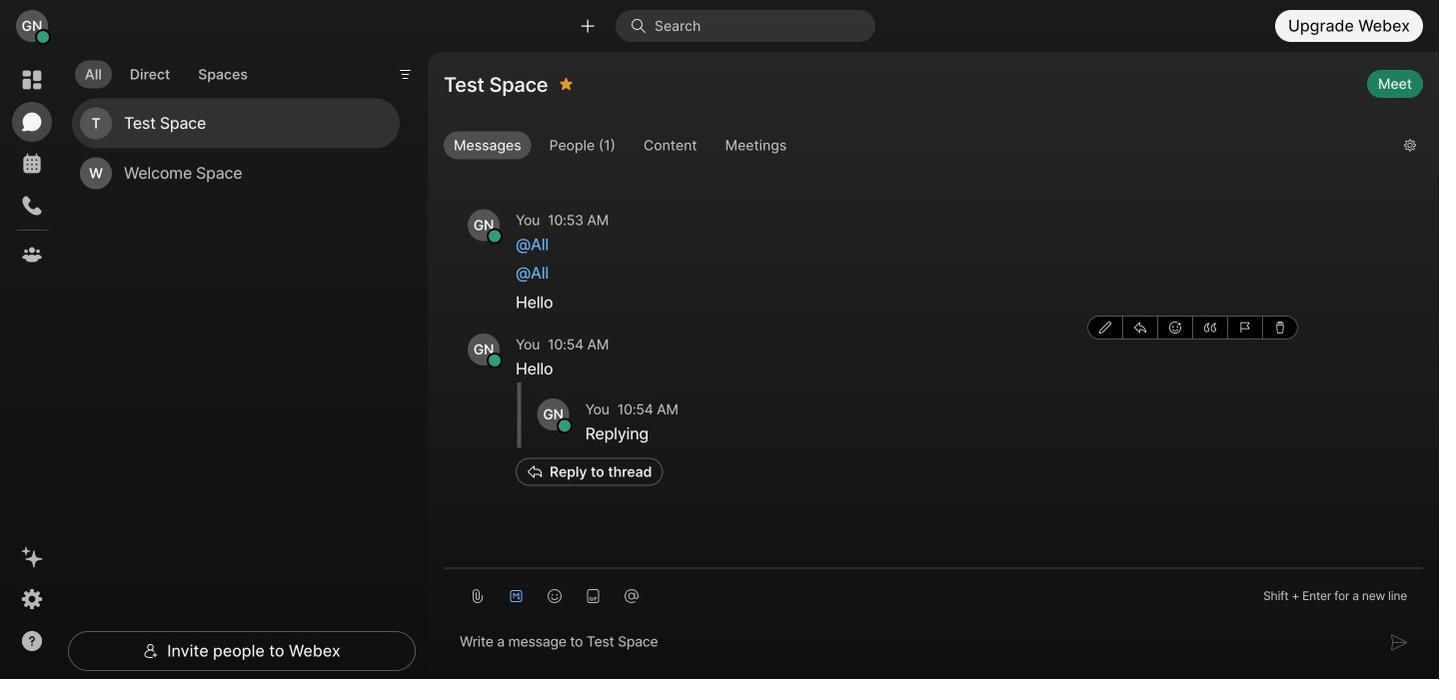 Task type: describe. For each thing, give the bounding box(es) containing it.
message composer toolbar element
[[444, 569, 1423, 616]]

webex tab list
[[12, 60, 52, 275]]

edit message image
[[1099, 322, 1111, 334]]

reply to thread image
[[1134, 322, 1146, 334]]

delete message image
[[1274, 322, 1286, 334]]



Task type: locate. For each thing, give the bounding box(es) containing it.
messages list
[[444, 153, 1423, 528]]

welcome space list item
[[72, 149, 400, 198]]

0 vertical spatial group
[[444, 132, 1388, 164]]

1 vertical spatial group
[[1087, 316, 1298, 340]]

tab list
[[70, 48, 263, 94]]

test space list item
[[72, 99, 400, 149]]

add reaction image
[[1169, 322, 1181, 334]]

flag for follow-up image
[[1239, 322, 1251, 334]]

navigation
[[0, 52, 64, 680]]

group inside messages "list"
[[1087, 316, 1298, 340]]

group
[[444, 132, 1388, 164], [1087, 316, 1298, 340]]

quote message image
[[1204, 322, 1216, 334]]



